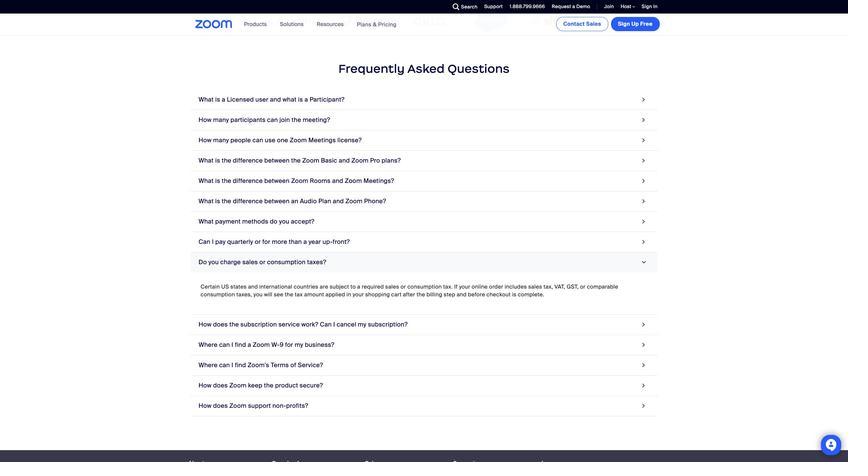 Task type: describe. For each thing, give the bounding box(es) containing it.
required
[[362, 283, 384, 290]]

pro
[[370, 157, 380, 165]]

host button
[[621, 3, 635, 10]]

search
[[461, 4, 478, 10]]

zoom left w-
[[253, 341, 270, 349]]

payment
[[215, 218, 241, 226]]

what for what payment methods do you accept?
[[199, 218, 214, 226]]

business?
[[305, 341, 335, 349]]

up-
[[323, 238, 333, 246]]

0 horizontal spatial your
[[353, 291, 364, 298]]

what is the difference between the zoom basic and zoom pro plans?
[[199, 157, 401, 165]]

what for what is a licensed user and what is a participant?
[[199, 96, 214, 104]]

host
[[621, 3, 633, 9]]

and inside "dropdown button"
[[333, 197, 344, 205]]

questions
[[448, 61, 510, 76]]

pay
[[215, 238, 226, 246]]

what payment methods do you accept? button
[[191, 212, 658, 232]]

contact sales
[[564, 20, 602, 27]]

support
[[485, 3, 503, 9]]

countries
[[294, 283, 319, 290]]

order
[[489, 283, 504, 290]]

if
[[454, 283, 458, 290]]

frequently asked questions
[[339, 61, 510, 76]]

billing
[[427, 291, 443, 298]]

zoom left "meetings?"
[[345, 177, 362, 185]]

where can i find zoom's terms of service?
[[199, 361, 323, 369]]

right image for what is the difference between zoom rooms and zoom meetings?
[[641, 177, 647, 186]]

many for participants
[[213, 116, 229, 124]]

sign for sign up free
[[618, 20, 631, 27]]

zoom left pro at top
[[352, 157, 369, 165]]

quarterly
[[227, 238, 253, 246]]

products
[[244, 21, 267, 28]]

1.888.799.9666
[[510, 3, 545, 9]]

2 heading from the left
[[272, 460, 353, 462]]

basic
[[321, 157, 337, 165]]

zoom left support
[[230, 402, 247, 410]]

what is the difference between zoom rooms and zoom meetings? button
[[191, 171, 658, 191]]

a inside certain us states and international countries are subject to a required sales or consumption tax. if your online order includes sales tax, vat, gst, or comparable consumption taxes, you will see the tax amount applied in your shopping cart after the billing step and before checkout is complete.
[[357, 283, 361, 290]]

right image for what is a licensed user and what is a participant?
[[641, 95, 647, 104]]

where for where can i find zoom's terms of service?
[[199, 361, 218, 369]]

solutions
[[280, 21, 304, 28]]

how does zoom support non-profits? button
[[191, 396, 658, 416]]

charge
[[220, 258, 241, 266]]

do you charge sales or consumption taxes? button
[[191, 252, 658, 273]]

plans?
[[382, 157, 401, 165]]

my for subscription?
[[358, 321, 367, 329]]

and down if
[[457, 291, 467, 298]]

use
[[265, 136, 276, 144]]

cancel
[[337, 321, 357, 329]]

complete.
[[518, 291, 545, 298]]

how does zoom keep the product secure?
[[199, 382, 323, 390]]

between for zoom
[[265, 177, 290, 185]]

right image for can i pay quarterly or for more than a year up-front?
[[641, 238, 647, 247]]

you inside certain us states and international countries are subject to a required sales or consumption tax. if your online order includes sales tax, vat, gst, or comparable consumption taxes, you will see the tax amount applied in your shopping cart after the billing step and before checkout is complete.
[[254, 291, 263, 298]]

pricing
[[378, 21, 397, 28]]

how for how many people can use one zoom meetings license?
[[199, 136, 212, 144]]

meetings
[[309, 136, 336, 144]]

9
[[280, 341, 284, 349]]

tax
[[295, 291, 303, 298]]

gst,
[[567, 283, 579, 290]]

a right the what
[[305, 96, 308, 104]]

year
[[309, 238, 321, 246]]

participant?
[[310, 96, 345, 104]]

right image for taxes?
[[640, 259, 649, 266]]

amount
[[304, 291, 324, 298]]

subscription
[[241, 321, 277, 329]]

methods
[[242, 218, 269, 226]]

license?
[[338, 136, 362, 144]]

keep
[[248, 382, 263, 390]]

asked
[[408, 61, 445, 76]]

for inside can i pay quarterly or for more than a year up-front? dropdown button
[[263, 238, 271, 246]]

what
[[283, 96, 297, 104]]

rooms
[[310, 177, 331, 185]]

up
[[632, 20, 639, 27]]

a left year
[[304, 238, 307, 246]]

w-
[[272, 341, 280, 349]]

meetings navigation
[[555, 14, 661, 33]]

does for how does zoom keep the product secure?
[[213, 382, 228, 390]]

a up zoom's at bottom left
[[248, 341, 251, 349]]

search button
[[448, 0, 480, 14]]

or inside can i pay quarterly or for more than a year up-front? dropdown button
[[255, 238, 261, 246]]

plan
[[319, 197, 331, 205]]

comparable
[[587, 283, 619, 290]]

plans
[[357, 21, 372, 28]]

where can i find a zoom w-9 for my business?
[[199, 341, 335, 349]]

how for how does zoom keep the product secure?
[[199, 382, 212, 390]]

checkout
[[487, 291, 511, 298]]

products button
[[244, 14, 270, 35]]

online
[[472, 283, 488, 290]]

difference for zoom
[[233, 177, 263, 185]]

the inside "dropdown button"
[[222, 197, 231, 205]]

where can i find zoom's terms of service? button
[[191, 355, 658, 376]]

will
[[264, 291, 273, 298]]

join link left host
[[599, 0, 616, 14]]

certain
[[201, 283, 220, 290]]

1 horizontal spatial your
[[459, 283, 471, 290]]

right image inside how does zoom support non-profits? dropdown button
[[641, 402, 647, 411]]

right image for what is the difference between the zoom basic and zoom pro plans?
[[641, 156, 647, 165]]

4 heading from the left
[[454, 460, 530, 462]]

and up taxes,
[[248, 283, 258, 290]]

what is the difference between an audio plan and zoom phone? button
[[191, 191, 658, 212]]

to
[[351, 283, 356, 290]]

how for how does the subscription service work? can i cancel my subscription?
[[199, 321, 212, 329]]

cart
[[392, 291, 402, 298]]

right image for how many participants can join the meeting?
[[641, 116, 647, 125]]

does for how does zoom support non-profits?
[[213, 402, 228, 410]]

how does the subscription service work? can i cancel my subscription?
[[199, 321, 408, 329]]

1 horizontal spatial sales
[[386, 283, 399, 290]]

contact sales link
[[557, 17, 609, 31]]

how for how does zoom support non-profits?
[[199, 402, 212, 410]]

what for what is the difference between zoom rooms and zoom meetings?
[[199, 177, 214, 185]]

after
[[403, 291, 415, 298]]

terms
[[271, 361, 289, 369]]

do you charge sales or consumption taxes?
[[199, 258, 327, 266]]

international
[[260, 283, 292, 290]]

right image for zoom
[[641, 136, 647, 145]]

frequently asked questions main content
[[0, 0, 849, 450]]

or inside the do you charge sales or consumption taxes? dropdown button
[[260, 258, 266, 266]]

does for how does the subscription service work? can i cancel my subscription?
[[213, 321, 228, 329]]

many for people
[[213, 136, 229, 144]]

meetings?
[[364, 177, 394, 185]]

right image for can
[[641, 320, 647, 329]]



Task type: locate. For each thing, give the bounding box(es) containing it.
2 does from the top
[[213, 382, 228, 390]]

for inside where can i find a zoom w-9 for my business? dropdown button
[[285, 341, 293, 349]]

3 difference from the top
[[233, 197, 263, 205]]

7 right image from the top
[[641, 341, 647, 350]]

1 vertical spatial for
[[285, 341, 293, 349]]

1 vertical spatial find
[[235, 361, 246, 369]]

difference inside dropdown button
[[233, 177, 263, 185]]

my inside dropdown button
[[295, 341, 303, 349]]

right image inside what is the difference between zoom rooms and zoom meetings? dropdown button
[[641, 177, 647, 186]]

right image inside the do you charge sales or consumption taxes? dropdown button
[[640, 259, 649, 266]]

between inside "dropdown button"
[[265, 197, 290, 205]]

and inside 'dropdown button'
[[339, 157, 350, 165]]

2 difference from the top
[[233, 177, 263, 185]]

support link
[[480, 0, 505, 14], [485, 3, 503, 9]]

right image inside what payment methods do you accept? dropdown button
[[641, 217, 647, 226]]

step
[[444, 291, 456, 298]]

between for an
[[265, 197, 290, 205]]

1 heading from the left
[[189, 460, 260, 462]]

find inside dropdown button
[[235, 341, 246, 349]]

0 vertical spatial my
[[358, 321, 367, 329]]

zoom
[[290, 136, 307, 144], [302, 157, 320, 165], [352, 157, 369, 165], [291, 177, 308, 185], [345, 177, 362, 185], [346, 197, 363, 205], [253, 341, 270, 349], [230, 382, 247, 390], [230, 402, 247, 410]]

or right gst,
[[581, 283, 586, 290]]

work?
[[302, 321, 319, 329]]

1 right image from the top
[[641, 95, 647, 104]]

and right the rooms
[[332, 177, 343, 185]]

is inside certain us states and international countries are subject to a required sales or consumption tax. if your online order includes sales tax, vat, gst, or comparable consumption taxes, you will see the tax amount applied in your shopping cart after the billing step and before checkout is complete.
[[512, 291, 517, 298]]

my right cancel
[[358, 321, 367, 329]]

6 right image from the top
[[641, 238, 647, 247]]

of
[[291, 361, 296, 369]]

for left more
[[263, 238, 271, 246]]

resources
[[317, 21, 344, 28]]

how many people can use one zoom meetings license?
[[199, 136, 362, 144]]

1 vertical spatial where
[[199, 361, 218, 369]]

is inside "dropdown button"
[[215, 197, 220, 205]]

is for what is the difference between the zoom basic and zoom pro plans?
[[215, 157, 220, 165]]

and inside dropdown button
[[270, 96, 281, 104]]

1 vertical spatial can
[[320, 321, 332, 329]]

0 vertical spatial find
[[235, 341, 246, 349]]

what inside 'dropdown button'
[[199, 157, 214, 165]]

zoom inside "dropdown button"
[[346, 197, 363, 205]]

1 horizontal spatial consumption
[[267, 258, 306, 266]]

0 horizontal spatial can
[[199, 238, 210, 246]]

profits?
[[286, 402, 308, 410]]

zoom down what is the difference between the zoom basic and zoom pro plans?
[[291, 177, 308, 185]]

right image
[[641, 95, 647, 104], [641, 116, 647, 125], [641, 156, 647, 165], [641, 177, 647, 186], [641, 197, 647, 206], [641, 238, 647, 247], [641, 341, 647, 350], [641, 361, 647, 370]]

meeting?
[[303, 116, 330, 124]]

many inside dropdown button
[[213, 136, 229, 144]]

2 horizontal spatial you
[[279, 218, 290, 226]]

what is a licensed user and what is a participant? button
[[191, 90, 658, 110]]

is inside 'dropdown button'
[[215, 157, 220, 165]]

what is the difference between an audio plan and zoom phone?
[[199, 197, 386, 205]]

3 heading from the left
[[365, 460, 441, 462]]

right image inside how many people can use one zoom meetings license? dropdown button
[[641, 136, 647, 145]]

many
[[213, 116, 229, 124], [213, 136, 229, 144]]

sign up free button
[[611, 17, 660, 31]]

is for what is the difference between an audio plan and zoom phone?
[[215, 197, 220, 205]]

how does zoom support non-profits?
[[199, 402, 308, 410]]

1 vertical spatial consumption
[[408, 283, 442, 290]]

can i pay quarterly or for more than a year up-front?
[[199, 238, 350, 246]]

consumption down more
[[267, 258, 306, 266]]

between
[[265, 157, 290, 165], [265, 177, 290, 185], [265, 197, 290, 205]]

5 what from the top
[[199, 218, 214, 226]]

people
[[231, 136, 251, 144]]

heading
[[189, 460, 260, 462], [272, 460, 353, 462], [365, 460, 441, 462], [454, 460, 530, 462]]

difference inside "dropdown button"
[[233, 197, 263, 205]]

how inside how does zoom support non-profits? dropdown button
[[199, 402, 212, 410]]

zoom right one
[[290, 136, 307, 144]]

in
[[654, 3, 658, 9]]

1 vertical spatial between
[[265, 177, 290, 185]]

how does the subscription service work? can i cancel my subscription? button
[[191, 315, 658, 335]]

how inside how does zoom keep the product secure? dropdown button
[[199, 382, 212, 390]]

can i pay quarterly or for more than a year up-front? button
[[191, 232, 658, 252]]

what for what is the difference between the zoom basic and zoom pro plans?
[[199, 157, 214, 165]]

zoom left phone?
[[346, 197, 363, 205]]

zoom logo image
[[195, 20, 232, 28]]

2 where from the top
[[199, 361, 218, 369]]

sign for sign in
[[642, 3, 653, 9]]

tab list
[[191, 90, 658, 416]]

what inside "dropdown button"
[[199, 197, 214, 205]]

find for a
[[235, 341, 246, 349]]

1 find from the top
[[235, 341, 246, 349]]

1 horizontal spatial you
[[254, 291, 263, 298]]

find for zoom's
[[235, 361, 246, 369]]

0 vertical spatial many
[[213, 116, 229, 124]]

0 horizontal spatial for
[[263, 238, 271, 246]]

where inside where can i find a zoom w-9 for my business? dropdown button
[[199, 341, 218, 349]]

1 vertical spatial does
[[213, 382, 228, 390]]

between inside 'dropdown button'
[[265, 157, 290, 165]]

tax.
[[444, 283, 453, 290]]

user
[[256, 96, 269, 104]]

5 how from the top
[[199, 402, 212, 410]]

1 horizontal spatial sign
[[642, 3, 653, 9]]

sign in link
[[637, 0, 661, 14], [642, 3, 658, 9]]

taxes,
[[237, 291, 252, 298]]

my right 9
[[295, 341, 303, 349]]

how inside how many people can use one zoom meetings license? dropdown button
[[199, 136, 212, 144]]

between for the
[[265, 157, 290, 165]]

1 does from the top
[[213, 321, 228, 329]]

a right to
[[357, 283, 361, 290]]

my inside dropdown button
[[358, 321, 367, 329]]

4 right image from the top
[[641, 177, 647, 186]]

right image inside how many participants can join the meeting? dropdown button
[[641, 116, 647, 125]]

5 right image from the top
[[641, 197, 647, 206]]

and inside dropdown button
[[332, 177, 343, 185]]

right image inside where can i find a zoom w-9 for my business? dropdown button
[[641, 341, 647, 350]]

vat,
[[555, 283, 566, 290]]

right image for secure?
[[641, 381, 647, 390]]

2 vertical spatial you
[[254, 291, 263, 298]]

1.888.799.9666 button
[[505, 0, 547, 14], [510, 3, 545, 9]]

8 right image from the top
[[641, 361, 647, 370]]

audio
[[300, 197, 317, 205]]

or up after
[[401, 283, 406, 290]]

sign left the in
[[642, 3, 653, 9]]

request a demo
[[552, 3, 591, 9]]

can right 'work?'
[[320, 321, 332, 329]]

2 how from the top
[[199, 136, 212, 144]]

how inside how many participants can join the meeting? dropdown button
[[199, 116, 212, 124]]

a
[[573, 3, 576, 9], [222, 96, 225, 104], [305, 96, 308, 104], [304, 238, 307, 246], [357, 283, 361, 290], [248, 341, 251, 349]]

demo
[[577, 3, 591, 9]]

where inside where can i find zoom's terms of service? dropdown button
[[199, 361, 218, 369]]

what for what is the difference between an audio plan and zoom phone?
[[199, 197, 214, 205]]

join
[[280, 116, 290, 124]]

difference for an
[[233, 197, 263, 205]]

banner
[[187, 14, 661, 36]]

before
[[468, 291, 485, 298]]

and right user
[[270, 96, 281, 104]]

1 vertical spatial many
[[213, 136, 229, 144]]

sales
[[587, 20, 602, 27]]

consumption up the billing
[[408, 283, 442, 290]]

difference inside 'dropdown button'
[[233, 157, 263, 165]]

1 between from the top
[[265, 157, 290, 165]]

can left "pay"
[[199, 238, 210, 246]]

1 how from the top
[[199, 116, 212, 124]]

2 horizontal spatial consumption
[[408, 283, 442, 290]]

right image for what is the difference between an audio plan and zoom phone?
[[641, 197, 647, 206]]

a left licensed
[[222, 96, 225, 104]]

find left zoom's at bottom left
[[235, 361, 246, 369]]

0 horizontal spatial my
[[295, 341, 303, 349]]

is for what is the difference between zoom rooms and zoom meetings?
[[215, 177, 220, 185]]

1 horizontal spatial my
[[358, 321, 367, 329]]

0 vertical spatial your
[[459, 283, 471, 290]]

my for business?
[[295, 341, 303, 349]]

4 how from the top
[[199, 382, 212, 390]]

in
[[347, 291, 351, 298]]

right image for where can i find a zoom w-9 for my business?
[[641, 341, 647, 350]]

your right if
[[459, 283, 471, 290]]

0 vertical spatial consumption
[[267, 258, 306, 266]]

between down "how many people can use one zoom meetings license?"
[[265, 157, 290, 165]]

the
[[292, 116, 301, 124], [222, 157, 231, 165], [291, 157, 301, 165], [222, 177, 231, 185], [222, 197, 231, 205], [285, 291, 294, 298], [417, 291, 425, 298], [230, 321, 239, 329], [264, 382, 274, 390]]

is inside dropdown button
[[215, 177, 220, 185]]

2 vertical spatial between
[[265, 197, 290, 205]]

between up what is the difference between an audio plan and zoom phone?
[[265, 177, 290, 185]]

than
[[289, 238, 302, 246]]

or right 'quarterly'
[[255, 238, 261, 246]]

2 vertical spatial consumption
[[201, 291, 235, 298]]

0 vertical spatial where
[[199, 341, 218, 349]]

taxes?
[[307, 258, 327, 266]]

where can i find a zoom w-9 for my business? button
[[191, 335, 658, 355]]

2 between from the top
[[265, 177, 290, 185]]

0 horizontal spatial consumption
[[201, 291, 235, 298]]

2 many from the top
[[213, 136, 229, 144]]

sales up cart
[[386, 283, 399, 290]]

1 vertical spatial your
[[353, 291, 364, 298]]

2 what from the top
[[199, 157, 214, 165]]

1 horizontal spatial for
[[285, 341, 293, 349]]

or down the 'can i pay quarterly or for more than a year up-front?'
[[260, 258, 266, 266]]

1 horizontal spatial can
[[320, 321, 332, 329]]

3 between from the top
[[265, 197, 290, 205]]

sales inside dropdown button
[[243, 258, 258, 266]]

3 right image from the top
[[641, 156, 647, 165]]

0 horizontal spatial you
[[209, 258, 219, 266]]

0 vertical spatial sign
[[642, 3, 653, 9]]

many left people
[[213, 136, 229, 144]]

what payment methods do you accept?
[[199, 218, 315, 226]]

more
[[272, 238, 287, 246]]

sales up complete.
[[529, 283, 543, 290]]

what
[[199, 96, 214, 104], [199, 157, 214, 165], [199, 177, 214, 185], [199, 197, 214, 205], [199, 218, 214, 226]]

join link up meetings navigation
[[605, 3, 614, 9]]

2 find from the top
[[235, 361, 246, 369]]

the inside dropdown button
[[222, 177, 231, 185]]

plans & pricing
[[357, 21, 397, 28]]

is
[[215, 96, 220, 104], [298, 96, 303, 104], [215, 157, 220, 165], [215, 177, 220, 185], [215, 197, 220, 205], [512, 291, 517, 298]]

where for where can i find a zoom w-9 for my business?
[[199, 341, 218, 349]]

right image inside how does zoom keep the product secure? dropdown button
[[641, 381, 647, 390]]

how
[[199, 116, 212, 124], [199, 136, 212, 144], [199, 321, 212, 329], [199, 382, 212, 390], [199, 402, 212, 410]]

how for how many participants can join the meeting?
[[199, 116, 212, 124]]

right image inside can i pay quarterly or for more than a year up-front? dropdown button
[[641, 238, 647, 247]]

participants
[[231, 116, 266, 124]]

2 right image from the top
[[641, 116, 647, 125]]

many left participants
[[213, 116, 229, 124]]

how does zoom keep the product secure? button
[[191, 376, 658, 396]]

an
[[291, 197, 299, 205]]

right image inside how does the subscription service work? can i cancel my subscription? dropdown button
[[641, 320, 647, 329]]

solutions button
[[280, 14, 307, 35]]

between left an
[[265, 197, 290, 205]]

and right basic
[[339, 157, 350, 165]]

a left the demo
[[573, 3, 576, 9]]

4 what from the top
[[199, 197, 214, 205]]

1 vertical spatial you
[[209, 258, 219, 266]]

subject
[[330, 283, 349, 290]]

1 difference from the top
[[233, 157, 263, 165]]

0 horizontal spatial sales
[[243, 258, 258, 266]]

right image
[[641, 136, 647, 145], [641, 217, 647, 226], [640, 259, 649, 266], [641, 320, 647, 329], [641, 381, 647, 390], [641, 402, 647, 411]]

sales right the charge
[[243, 258, 258, 266]]

service?
[[298, 361, 323, 369]]

2 vertical spatial does
[[213, 402, 228, 410]]

zoom left basic
[[302, 157, 320, 165]]

product information navigation
[[239, 14, 402, 36]]

many inside dropdown button
[[213, 116, 229, 124]]

zoom left the keep
[[230, 382, 247, 390]]

what inside dropdown button
[[199, 177, 214, 185]]

consumption inside dropdown button
[[267, 258, 306, 266]]

2 horizontal spatial sales
[[529, 283, 543, 290]]

sign in
[[642, 3, 658, 9]]

support
[[248, 402, 271, 410]]

licensed
[[227, 96, 254, 104]]

0 vertical spatial you
[[279, 218, 290, 226]]

how inside how does the subscription service work? can i cancel my subscription? dropdown button
[[199, 321, 212, 329]]

0 vertical spatial does
[[213, 321, 228, 329]]

can inside dropdown button
[[199, 238, 210, 246]]

right image inside where can i find zoom's terms of service? dropdown button
[[641, 361, 647, 370]]

1 vertical spatial sign
[[618, 20, 631, 27]]

tax,
[[544, 283, 553, 290]]

between inside dropdown button
[[265, 177, 290, 185]]

sign left up
[[618, 20, 631, 27]]

difference for the
[[233, 157, 263, 165]]

secure?
[[300, 382, 323, 390]]

1 vertical spatial difference
[[233, 177, 263, 185]]

states
[[231, 283, 247, 290]]

0 vertical spatial difference
[[233, 157, 263, 165]]

and right plan
[[333, 197, 344, 205]]

3 how from the top
[[199, 321, 212, 329]]

3 does from the top
[[213, 402, 228, 410]]

0 vertical spatial between
[[265, 157, 290, 165]]

1 many from the top
[[213, 116, 229, 124]]

us
[[221, 283, 229, 290]]

service
[[279, 321, 300, 329]]

right image inside what is the difference between an audio plan and zoom phone? "dropdown button"
[[641, 197, 647, 206]]

1 where from the top
[[199, 341, 218, 349]]

1 vertical spatial my
[[295, 341, 303, 349]]

for right 9
[[285, 341, 293, 349]]

0 vertical spatial can
[[199, 238, 210, 246]]

tab list inside frequently asked questions main content
[[191, 90, 658, 416]]

right image inside what is a licensed user and what is a participant? dropdown button
[[641, 95, 647, 104]]

subscription?
[[368, 321, 408, 329]]

tab list containing what is a licensed user and what is a participant?
[[191, 90, 658, 416]]

consumption down us
[[201, 291, 235, 298]]

sign inside button
[[618, 20, 631, 27]]

free
[[641, 20, 653, 27]]

join
[[605, 3, 614, 9]]

3 what from the top
[[199, 177, 214, 185]]

my
[[358, 321, 367, 329], [295, 341, 303, 349]]

your down to
[[353, 291, 364, 298]]

0 vertical spatial for
[[263, 238, 271, 246]]

&
[[373, 21, 377, 28]]

banner containing contact sales
[[187, 14, 661, 36]]

sign up free
[[618, 20, 653, 27]]

right image inside what is the difference between the zoom basic and zoom pro plans? 'dropdown button'
[[641, 156, 647, 165]]

find inside dropdown button
[[235, 361, 246, 369]]

is for what is a licensed user and what is a participant?
[[215, 96, 220, 104]]

2 vertical spatial difference
[[233, 197, 263, 205]]

1 what from the top
[[199, 96, 214, 104]]

right image for where can i find zoom's terms of service?
[[641, 361, 647, 370]]

can inside dropdown button
[[320, 321, 332, 329]]

front?
[[333, 238, 350, 246]]

find down subscription
[[235, 341, 246, 349]]

consumption
[[267, 258, 306, 266], [408, 283, 442, 290], [201, 291, 235, 298]]

frequently
[[339, 61, 405, 76]]

0 horizontal spatial sign
[[618, 20, 631, 27]]

what is the difference between the zoom basic and zoom pro plans? button
[[191, 151, 658, 171]]



Task type: vqa. For each thing, say whether or not it's contained in the screenshot.
sales in DROPDOWN BUTTON
yes



